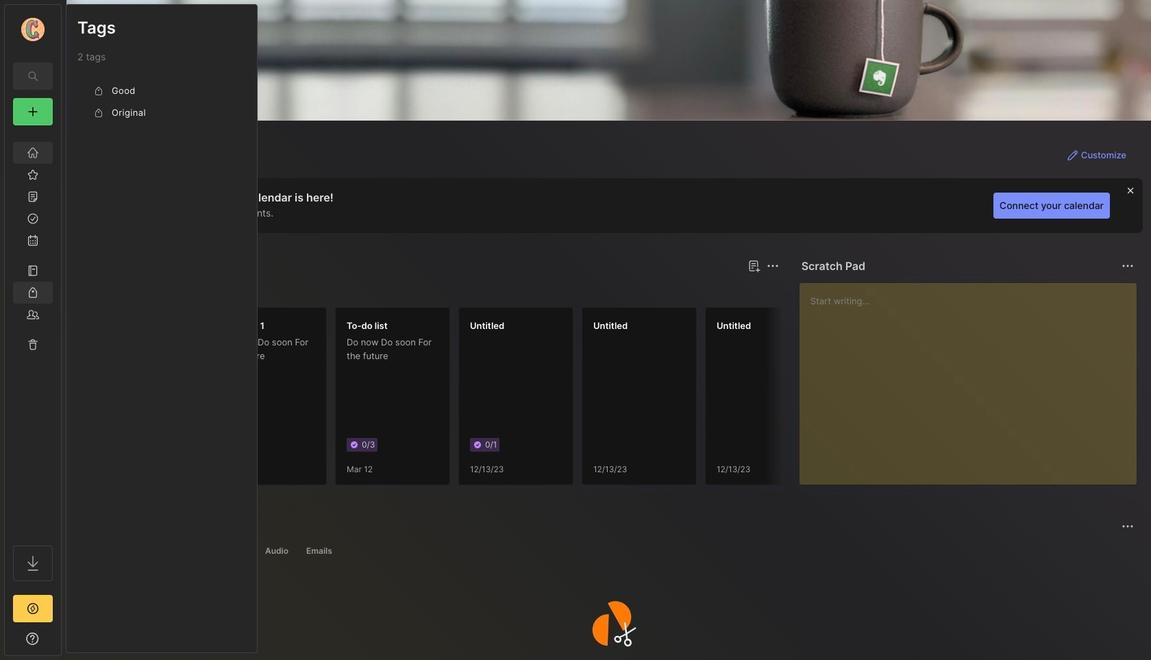 Task type: vqa. For each thing, say whether or not it's contained in the screenshot.
the click to collapse 'image'
no



Task type: describe. For each thing, give the bounding box(es) containing it.
0 vertical spatial row group
[[77, 80, 246, 124]]

click to expand image
[[60, 635, 70, 651]]

tree inside main element
[[5, 134, 61, 533]]

main element
[[0, 0, 66, 660]]

1 vertical spatial row group
[[88, 307, 1076, 494]]

Account field
[[5, 16, 61, 43]]

upgrade image
[[25, 600, 41, 617]]

Start writing… text field
[[811, 283, 1137, 474]]

WHAT'S NEW field
[[5, 628, 61, 650]]

home image
[[26, 146, 40, 160]]



Task type: locate. For each thing, give the bounding box(es) containing it.
edit search image
[[25, 68, 41, 84]]

tab
[[137, 282, 192, 299], [91, 543, 143, 559], [196, 543, 254, 559], [259, 543, 295, 559], [300, 543, 338, 559]]

row group
[[77, 80, 246, 124], [88, 307, 1076, 494]]

tree
[[5, 134, 61, 533]]

tab list
[[91, 543, 1132, 559]]

account image
[[21, 18, 45, 41]]



